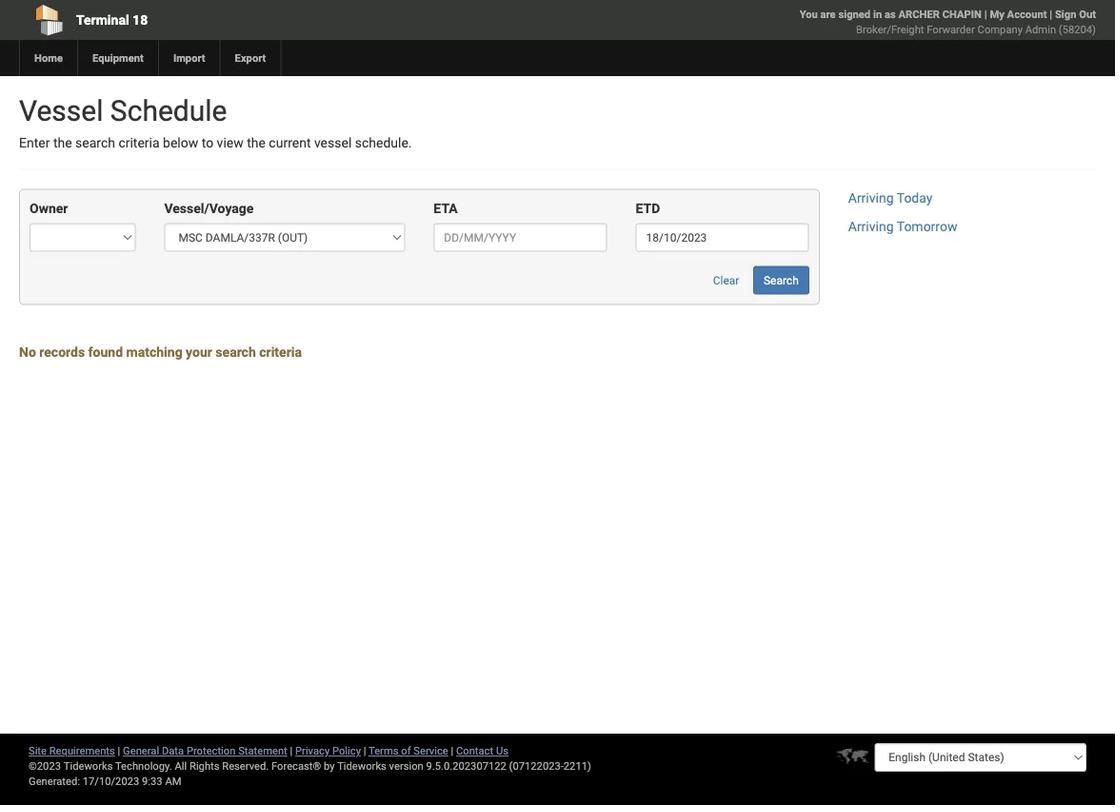 Task type: vqa. For each thing, say whether or not it's contained in the screenshot.
use.
no



Task type: describe. For each thing, give the bounding box(es) containing it.
export
[[235, 52, 266, 64]]

equipment
[[92, 52, 144, 64]]

privacy policy link
[[295, 745, 361, 758]]

| left general
[[118, 745, 120, 758]]

reserved.
[[222, 760, 269, 773]]

import
[[173, 52, 205, 64]]

found
[[88, 345, 123, 360]]

9.5.0.202307122
[[426, 760, 506, 773]]

terms
[[369, 745, 399, 758]]

data
[[162, 745, 184, 758]]

view
[[217, 135, 244, 151]]

(58204)
[[1059, 23, 1096, 36]]

you are signed in as archer chapin | my account | sign out broker/freight forwarder company admin (58204)
[[800, 8, 1096, 36]]

arriving for arriving today
[[848, 190, 894, 206]]

tomorrow
[[897, 219, 957, 235]]

1 vertical spatial search
[[216, 345, 256, 360]]

all
[[175, 760, 187, 773]]

contact
[[456, 745, 493, 758]]

eta
[[434, 201, 458, 217]]

account
[[1007, 8, 1047, 20]]

vessel schedule enter the search criteria below to view the current vessel schedule.
[[19, 94, 412, 151]]

ETA text field
[[434, 223, 607, 252]]

are
[[820, 8, 836, 20]]

protection
[[187, 745, 236, 758]]

am
[[165, 776, 181, 788]]

current
[[269, 135, 311, 151]]

arriving tomorrow
[[848, 219, 957, 235]]

| left sign
[[1050, 8, 1052, 20]]

by
[[324, 760, 335, 773]]

your
[[186, 345, 212, 360]]

site requirements | general data protection statement | privacy policy | terms of service | contact us ©2023 tideworks technology. all rights reserved. forecast® by tideworks version 9.5.0.202307122 (07122023-2211) generated: 17/10/2023 9:33 am
[[29, 745, 591, 788]]

©2023 tideworks
[[29, 760, 113, 773]]

enter
[[19, 135, 50, 151]]

no records found matching your search criteria
[[19, 345, 302, 360]]

(07122023-
[[509, 760, 564, 773]]

no
[[19, 345, 36, 360]]

as
[[885, 8, 896, 20]]

| up tideworks
[[364, 745, 366, 758]]

arriving today link
[[848, 190, 933, 206]]

vessel
[[19, 94, 103, 128]]

terminal 18
[[76, 12, 148, 28]]

you
[[800, 8, 818, 20]]

17/10/2023
[[83, 776, 139, 788]]

site
[[29, 745, 47, 758]]

generated:
[[29, 776, 80, 788]]

ETD text field
[[636, 223, 809, 252]]

terminal
[[76, 12, 129, 28]]

sign out link
[[1055, 8, 1096, 20]]

owner
[[30, 201, 68, 217]]

schedule
[[110, 94, 227, 128]]

general
[[123, 745, 159, 758]]

technology.
[[115, 760, 172, 773]]

to
[[202, 135, 213, 151]]

archer
[[898, 8, 940, 20]]

general data protection statement link
[[123, 745, 287, 758]]

company
[[978, 23, 1023, 36]]

| up 9.5.0.202307122
[[451, 745, 453, 758]]

today
[[897, 190, 933, 206]]

search inside vessel schedule enter the search criteria below to view the current vessel schedule.
[[75, 135, 115, 151]]

vessel
[[314, 135, 352, 151]]



Task type: locate. For each thing, give the bounding box(es) containing it.
requirements
[[49, 745, 115, 758]]

criteria
[[118, 135, 160, 151], [259, 345, 302, 360]]

the right "enter"
[[53, 135, 72, 151]]

2 arriving from the top
[[848, 219, 894, 235]]

18
[[132, 12, 148, 28]]

criteria left below
[[118, 135, 160, 151]]

arriving up "arriving tomorrow"
[[848, 190, 894, 206]]

admin
[[1025, 23, 1056, 36]]

records
[[39, 345, 85, 360]]

version
[[389, 760, 424, 773]]

privacy
[[295, 745, 330, 758]]

arriving tomorrow link
[[848, 219, 957, 235]]

home
[[34, 52, 63, 64]]

criteria right your
[[259, 345, 302, 360]]

| up forecast®
[[290, 745, 293, 758]]

0 horizontal spatial the
[[53, 135, 72, 151]]

search
[[75, 135, 115, 151], [216, 345, 256, 360]]

search
[[764, 274, 799, 287]]

broker/freight
[[856, 23, 924, 36]]

2211)
[[564, 760, 591, 773]]

arriving
[[848, 190, 894, 206], [848, 219, 894, 235]]

rights
[[189, 760, 219, 773]]

home link
[[19, 40, 77, 76]]

0 vertical spatial search
[[75, 135, 115, 151]]

1 the from the left
[[53, 135, 72, 151]]

statement
[[238, 745, 287, 758]]

2 the from the left
[[247, 135, 266, 151]]

vessel/voyage
[[164, 201, 254, 217]]

clear button
[[703, 266, 750, 295]]

etd
[[636, 201, 660, 217]]

service
[[414, 745, 448, 758]]

9:33
[[142, 776, 162, 788]]

1 vertical spatial arriving
[[848, 219, 894, 235]]

us
[[496, 745, 508, 758]]

signed
[[838, 8, 871, 20]]

arriving for arriving tomorrow
[[848, 219, 894, 235]]

search right your
[[216, 345, 256, 360]]

of
[[401, 745, 411, 758]]

import link
[[158, 40, 220, 76]]

forwarder
[[927, 23, 975, 36]]

0 horizontal spatial criteria
[[118, 135, 160, 151]]

clear
[[713, 274, 739, 287]]

criteria inside vessel schedule enter the search criteria below to view the current vessel schedule.
[[118, 135, 160, 151]]

policy
[[332, 745, 361, 758]]

arriving today
[[848, 190, 933, 206]]

in
[[873, 8, 882, 20]]

1 horizontal spatial criteria
[[259, 345, 302, 360]]

search down the vessel
[[75, 135, 115, 151]]

site requirements link
[[29, 745, 115, 758]]

terminal 18 link
[[19, 0, 451, 40]]

1 horizontal spatial the
[[247, 135, 266, 151]]

search button
[[753, 266, 809, 295]]

forecast®
[[271, 760, 321, 773]]

the right view
[[247, 135, 266, 151]]

0 vertical spatial criteria
[[118, 135, 160, 151]]

equipment link
[[77, 40, 158, 76]]

1 arriving from the top
[[848, 190, 894, 206]]

arriving down arriving today link
[[848, 219, 894, 235]]

1 vertical spatial criteria
[[259, 345, 302, 360]]

terms of service link
[[369, 745, 448, 758]]

tideworks
[[337, 760, 386, 773]]

contact us link
[[456, 745, 508, 758]]

export link
[[220, 40, 280, 76]]

my
[[990, 8, 1004, 20]]

matching
[[126, 345, 182, 360]]

below
[[163, 135, 198, 151]]

chapin
[[942, 8, 982, 20]]

|
[[984, 8, 987, 20], [1050, 8, 1052, 20], [118, 745, 120, 758], [290, 745, 293, 758], [364, 745, 366, 758], [451, 745, 453, 758]]

0 horizontal spatial search
[[75, 135, 115, 151]]

sign
[[1055, 8, 1076, 20]]

0 vertical spatial arriving
[[848, 190, 894, 206]]

| left my
[[984, 8, 987, 20]]

1 horizontal spatial search
[[216, 345, 256, 360]]

out
[[1079, 8, 1096, 20]]

my account link
[[990, 8, 1047, 20]]

schedule.
[[355, 135, 412, 151]]

the
[[53, 135, 72, 151], [247, 135, 266, 151]]



